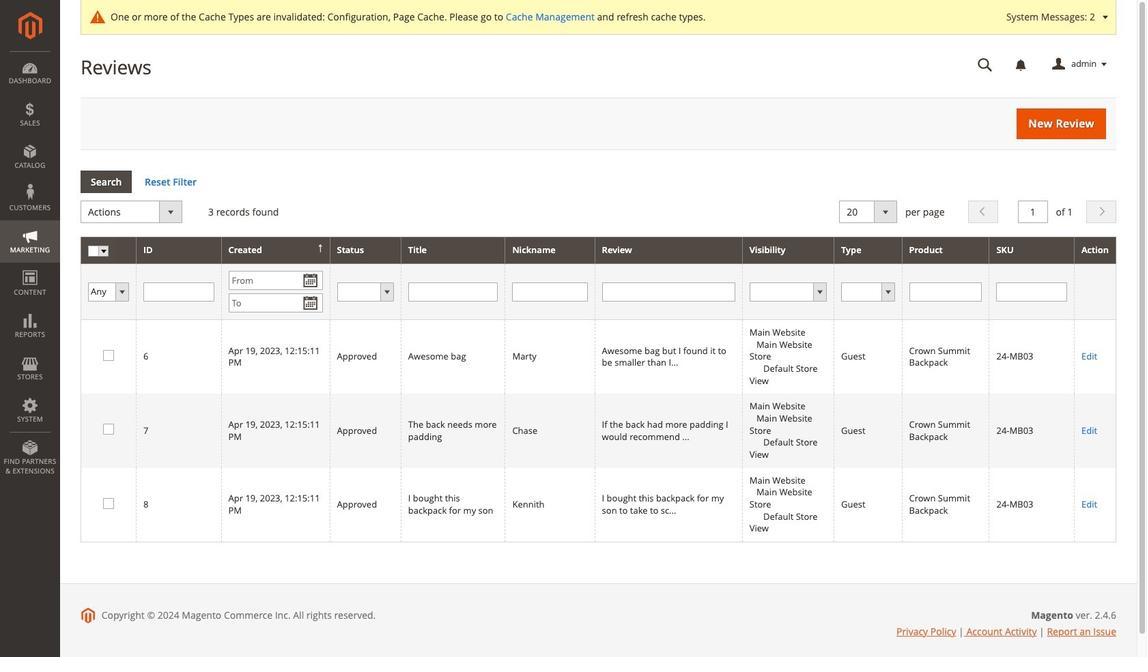 Task type: describe. For each thing, give the bounding box(es) containing it.
From text field
[[228, 271, 323, 290]]

magento admin panel image
[[18, 12, 42, 40]]



Task type: locate. For each thing, give the bounding box(es) containing it.
None text field
[[408, 282, 498, 302], [512, 282, 588, 302], [997, 282, 1067, 302], [408, 282, 498, 302], [512, 282, 588, 302], [997, 282, 1067, 302]]

To text field
[[228, 294, 323, 313]]

None checkbox
[[103, 350, 112, 359], [103, 424, 112, 433], [103, 350, 112, 359], [103, 424, 112, 433]]

None checkbox
[[103, 498, 112, 507]]

menu bar
[[0, 51, 60, 483]]

None text field
[[968, 53, 1003, 76], [1018, 201, 1048, 224], [143, 282, 214, 302], [602, 282, 735, 302], [909, 282, 982, 302], [968, 53, 1003, 76], [1018, 201, 1048, 224], [143, 282, 214, 302], [602, 282, 735, 302], [909, 282, 982, 302]]



